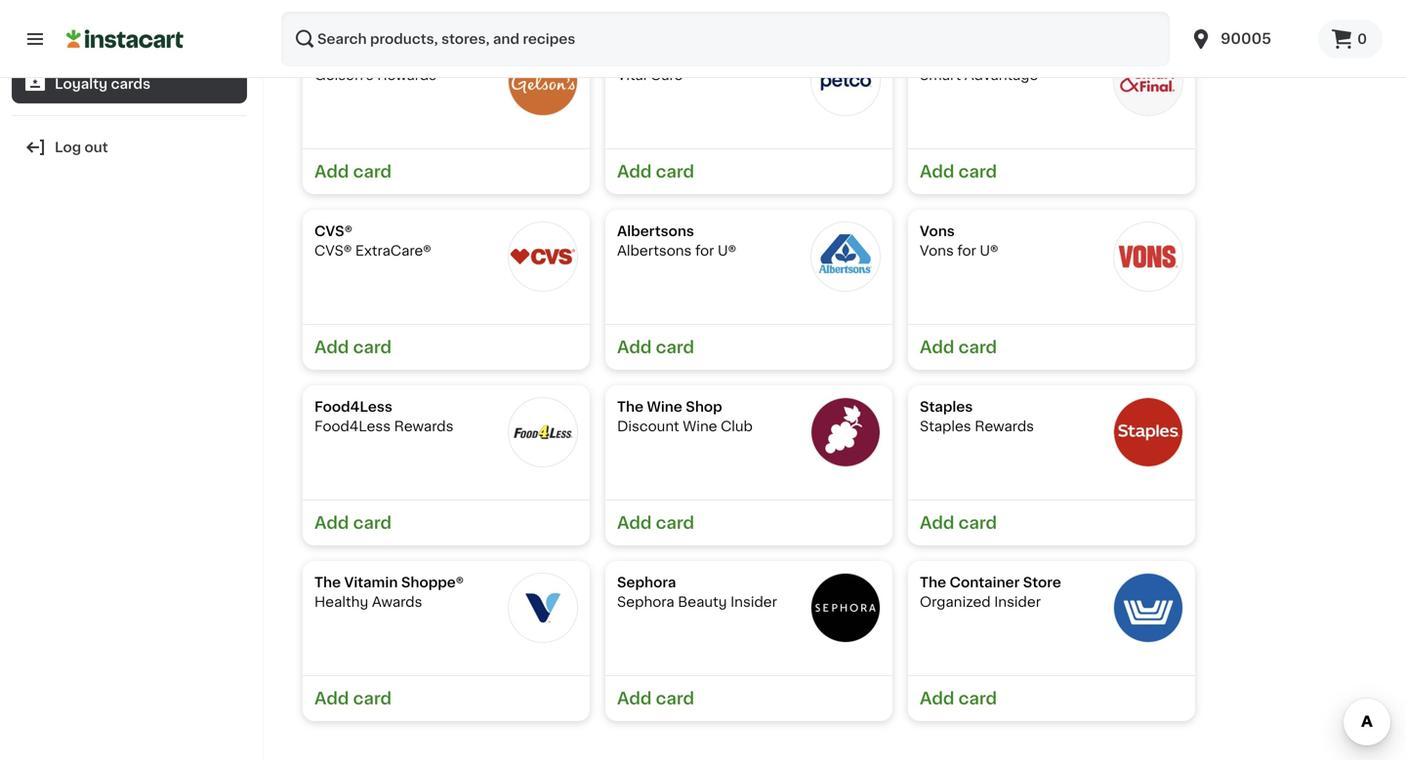 Task type: locate. For each thing, give the bounding box(es) containing it.
0 horizontal spatial for
[[695, 244, 714, 258]]

2 staples from the top
[[920, 420, 972, 434]]

0 vertical spatial gelson's
[[315, 49, 376, 63]]

2 sephora from the top
[[617, 596, 675, 610]]

90005 button
[[1178, 12, 1319, 66]]

the inside the container store organized insider
[[920, 576, 947, 590]]

wine up discount
[[647, 401, 683, 414]]

card for healthy awards
[[353, 691, 392, 708]]

the for the wine shop discount wine club
[[617, 401, 644, 414]]

vons
[[920, 225, 955, 238], [920, 244, 954, 258]]

card
[[353, 164, 392, 180], [656, 164, 695, 180], [959, 164, 997, 180], [353, 339, 392, 356], [656, 339, 695, 356], [959, 339, 997, 356], [353, 515, 392, 532], [656, 515, 695, 532], [959, 515, 997, 532], [353, 691, 392, 708], [656, 691, 695, 708], [959, 691, 997, 708]]

2 horizontal spatial the
[[920, 576, 947, 590]]

the up discount
[[617, 401, 644, 414]]

0 horizontal spatial insider
[[731, 596, 777, 610]]

for for vons
[[958, 244, 977, 258]]

add card button for vons for u®
[[908, 324, 1196, 370]]

add card for food4less rewards
[[315, 515, 392, 532]]

loyalty cards link
[[12, 64, 247, 104]]

1 vertical spatial gelson's
[[315, 68, 374, 82]]

gelson's
[[315, 49, 376, 63], [315, 68, 374, 82]]

the
[[617, 401, 644, 414], [315, 576, 341, 590], [920, 576, 947, 590]]

for
[[695, 244, 714, 258], [958, 244, 977, 258]]

the container store organized insider
[[920, 576, 1062, 610]]

0 vertical spatial food4less
[[315, 401, 393, 414]]

the inside the vitamin shoppe® healthy awards
[[315, 576, 341, 590]]

add for healthy awards
[[315, 691, 349, 708]]

card for vons for u®
[[959, 339, 997, 356]]

insider right the beauty
[[731, 596, 777, 610]]

for inside albertsons albertsons for u®
[[695, 244, 714, 258]]

cvs®
[[315, 225, 353, 238], [315, 244, 352, 258]]

0 vertical spatial wine
[[647, 401, 683, 414]]

u® for albertsons albertsons for u®
[[718, 244, 737, 258]]

2 for from the left
[[958, 244, 977, 258]]

card for organized insider
[[959, 691, 997, 708]]

1 insider from the left
[[731, 596, 777, 610]]

1 vertical spatial sephora
[[617, 596, 675, 610]]

0 vertical spatial albertsons
[[617, 225, 694, 238]]

smart
[[920, 68, 961, 82]]

add card
[[315, 164, 392, 180], [617, 164, 695, 180], [920, 164, 997, 180], [315, 339, 392, 356], [617, 339, 695, 356], [920, 339, 997, 356], [315, 515, 392, 532], [617, 515, 695, 532], [920, 515, 997, 532], [315, 691, 392, 708], [617, 691, 695, 708], [920, 691, 997, 708]]

1 for from the left
[[695, 244, 714, 258]]

1 horizontal spatial for
[[958, 244, 977, 258]]

for inside "vons vons for u®"
[[958, 244, 977, 258]]

u® inside "vons vons for u®"
[[980, 244, 999, 258]]

1 vertical spatial cvs®
[[315, 244, 352, 258]]

notification settings
[[55, 38, 200, 52]]

add
[[315, 164, 349, 180], [617, 164, 652, 180], [920, 164, 955, 180], [315, 339, 349, 356], [617, 339, 652, 356], [920, 339, 955, 356], [315, 515, 349, 532], [617, 515, 652, 532], [920, 515, 955, 532], [315, 691, 349, 708], [617, 691, 652, 708], [920, 691, 955, 708]]

add card for discount wine club
[[617, 515, 695, 532]]

albertsons
[[617, 225, 694, 238], [617, 244, 692, 258]]

advantage
[[965, 68, 1039, 82]]

1 vertical spatial albertsons
[[617, 244, 692, 258]]

u® inside albertsons albertsons for u®
[[718, 244, 737, 258]]

None search field
[[281, 12, 1170, 66]]

add card for smart advantage
[[920, 164, 997, 180]]

the vitamin shoppe® image
[[508, 573, 578, 644]]

wine down shop
[[683, 420, 718, 434]]

1 horizontal spatial the
[[617, 401, 644, 414]]

staples image
[[1114, 398, 1184, 468]]

the wine shop discount wine club
[[617, 401, 753, 434]]

add card for healthy awards
[[315, 691, 392, 708]]

2 insider from the left
[[995, 596, 1041, 610]]

1 vertical spatial vons
[[920, 244, 954, 258]]

food4less
[[315, 401, 393, 414], [315, 420, 391, 434]]

the up "organized"
[[920, 576, 947, 590]]

add card button for albertsons for u®
[[606, 324, 893, 370]]

sephora image
[[811, 573, 881, 644]]

rewards
[[377, 68, 437, 82], [394, 420, 454, 434], [975, 420, 1034, 434]]

card for staples rewards
[[959, 515, 997, 532]]

wine
[[647, 401, 683, 414], [683, 420, 718, 434]]

the for the vitamin shoppe® healthy awards
[[315, 576, 341, 590]]

add for discount wine club
[[617, 515, 652, 532]]

albertsons image
[[811, 222, 881, 292]]

2 u® from the left
[[980, 244, 999, 258]]

add card button for discount wine club
[[606, 500, 893, 546]]

2 food4less from the top
[[315, 420, 391, 434]]

0 horizontal spatial wine
[[647, 401, 683, 414]]

log out
[[55, 141, 108, 154]]

add for vital care
[[617, 164, 652, 180]]

cvs® cvs® extracare®
[[315, 225, 431, 258]]

card for cvs® extracare®
[[353, 339, 392, 356]]

insider down store
[[995, 596, 1041, 610]]

add for organized insider
[[920, 691, 955, 708]]

the container store image
[[1114, 573, 1184, 644]]

rewards inside staples staples rewards
[[975, 420, 1034, 434]]

1 vertical spatial staples
[[920, 420, 972, 434]]

add card for sephora beauty insider
[[617, 691, 695, 708]]

1 food4less from the top
[[315, 401, 393, 414]]

shoppe®
[[401, 576, 464, 590]]

rewards for food4less food4less rewards
[[394, 420, 454, 434]]

0 vertical spatial staples
[[920, 401, 973, 414]]

add card for cvs® extracare®
[[315, 339, 392, 356]]

rewards for gelson's gelson's rewards
[[377, 68, 437, 82]]

rewards for staples staples rewards
[[975, 420, 1034, 434]]

food4less image
[[508, 398, 578, 468]]

sephora
[[617, 576, 676, 590], [617, 596, 675, 610]]

Search field
[[281, 12, 1170, 66]]

1 vertical spatial food4less
[[315, 420, 391, 434]]

settings
[[142, 38, 200, 52]]

u® for vons vons for u®
[[980, 244, 999, 258]]

rewards inside food4less food4less rewards
[[394, 420, 454, 434]]

1 vons from the top
[[920, 225, 955, 238]]

1 horizontal spatial wine
[[683, 420, 718, 434]]

0 vertical spatial cvs®
[[315, 225, 353, 238]]

u®
[[718, 244, 737, 258], [980, 244, 999, 258]]

add card for albertsons for u®
[[617, 339, 695, 356]]

care
[[651, 68, 683, 82]]

store
[[1023, 576, 1062, 590]]

discount
[[617, 420, 680, 434]]

card for food4less rewards
[[353, 515, 392, 532]]

0 horizontal spatial the
[[315, 576, 341, 590]]

add for staples rewards
[[920, 515, 955, 532]]

1 u® from the left
[[718, 244, 737, 258]]

the inside the wine shop discount wine club
[[617, 401, 644, 414]]

2 gelson's from the top
[[315, 68, 374, 82]]

rewards inside gelson's gelson's rewards
[[377, 68, 437, 82]]

vitamin
[[344, 576, 398, 590]]

add card button for sephora beauty insider
[[606, 676, 893, 722]]

the vitamin shoppe® healthy awards
[[315, 576, 464, 610]]

the up healthy
[[315, 576, 341, 590]]

card for vital care
[[656, 164, 695, 180]]

1 horizontal spatial u®
[[980, 244, 999, 258]]

club
[[721, 420, 753, 434]]

0 horizontal spatial u®
[[718, 244, 737, 258]]

insider
[[731, 596, 777, 610], [995, 596, 1041, 610]]

card for albertsons for u®
[[656, 339, 695, 356]]

staples
[[920, 401, 973, 414], [920, 420, 972, 434]]

0 vertical spatial vons
[[920, 225, 955, 238]]

add card button
[[303, 148, 590, 194], [606, 148, 893, 194], [908, 148, 1196, 194], [303, 324, 590, 370], [606, 324, 893, 370], [908, 324, 1196, 370], [303, 500, 590, 546], [606, 500, 893, 546], [908, 500, 1196, 546], [303, 676, 590, 722], [606, 676, 893, 722], [908, 676, 1196, 722]]

loyalty
[[55, 77, 108, 91]]

petco image
[[811, 46, 881, 116]]

1 horizontal spatial insider
[[995, 596, 1041, 610]]

0 vertical spatial sephora
[[617, 576, 676, 590]]



Task type: describe. For each thing, give the bounding box(es) containing it.
log out link
[[12, 128, 247, 167]]

add card button for food4less rewards
[[303, 500, 590, 546]]

add card button for healthy awards
[[303, 676, 590, 722]]

food4less food4less rewards
[[315, 401, 454, 434]]

shop
[[686, 401, 723, 414]]

smart & final image
[[1114, 46, 1184, 116]]

add card button for vital care
[[606, 148, 893, 194]]

2 cvs® from the top
[[315, 244, 352, 258]]

2 albertsons from the top
[[617, 244, 692, 258]]

add for sephora beauty insider
[[617, 691, 652, 708]]

insider inside sephora sephora beauty insider
[[731, 596, 777, 610]]

cards
[[111, 77, 151, 91]]

1 cvs® from the top
[[315, 225, 353, 238]]

vons vons for u®
[[920, 225, 999, 258]]

for for albertsons
[[695, 244, 714, 258]]

1 gelson's from the top
[[315, 49, 376, 63]]

0
[[1358, 32, 1368, 46]]

extracare®
[[355, 244, 431, 258]]

1 vertical spatial wine
[[683, 420, 718, 434]]

vons image
[[1114, 222, 1184, 292]]

container
[[950, 576, 1020, 590]]

insider inside the container store organized insider
[[995, 596, 1041, 610]]

90005 button
[[1190, 12, 1307, 66]]

2 vons from the top
[[920, 244, 954, 258]]

out
[[85, 141, 108, 154]]

add card button for smart advantage
[[908, 148, 1196, 194]]

90005
[[1221, 32, 1272, 46]]

organized
[[920, 596, 991, 610]]

staples staples rewards
[[920, 401, 1034, 434]]

vital care
[[617, 68, 683, 82]]

log
[[55, 141, 81, 154]]

add card button for staples rewards
[[908, 500, 1196, 546]]

add for smart advantage
[[920, 164, 955, 180]]

albertsons albertsons for u®
[[617, 225, 737, 258]]

notification settings link
[[12, 25, 247, 64]]

gelson's image
[[508, 46, 578, 116]]

gelson's gelson's rewards
[[315, 49, 437, 82]]

the wine shop image
[[811, 398, 881, 468]]

vital
[[617, 68, 647, 82]]

add for vons for u®
[[920, 339, 955, 356]]

add card button for gelson's rewards
[[303, 148, 590, 194]]

notification
[[55, 38, 138, 52]]

card for smart advantage
[[959, 164, 997, 180]]

awards
[[372, 596, 422, 610]]

add card button for cvs® extracare®
[[303, 324, 590, 370]]

cvs® image
[[508, 222, 578, 292]]

1 albertsons from the top
[[617, 225, 694, 238]]

card for discount wine club
[[656, 515, 695, 532]]

beauty
[[678, 596, 727, 610]]

card for sephora beauty insider
[[656, 691, 695, 708]]

smart advantage
[[920, 68, 1039, 82]]

instacart logo image
[[66, 27, 184, 51]]

add for food4less rewards
[[315, 515, 349, 532]]

add card for vons for u®
[[920, 339, 997, 356]]

card for gelson's rewards
[[353, 164, 392, 180]]

1 sephora from the top
[[617, 576, 676, 590]]

healthy
[[315, 596, 369, 610]]

1 staples from the top
[[920, 401, 973, 414]]

add for albertsons for u®
[[617, 339, 652, 356]]

add card for gelson's rewards
[[315, 164, 392, 180]]

add card for staples rewards
[[920, 515, 997, 532]]

the for the container store organized insider
[[920, 576, 947, 590]]

add card button for organized insider
[[908, 676, 1196, 722]]

add card for organized insider
[[920, 691, 997, 708]]

sephora sephora beauty insider
[[617, 576, 777, 610]]

loyalty cards
[[55, 77, 151, 91]]

add for cvs® extracare®
[[315, 339, 349, 356]]

add card for vital care
[[617, 164, 695, 180]]

0 button
[[1319, 20, 1383, 59]]

add for gelson's rewards
[[315, 164, 349, 180]]



Task type: vqa. For each thing, say whether or not it's contained in the screenshot.


